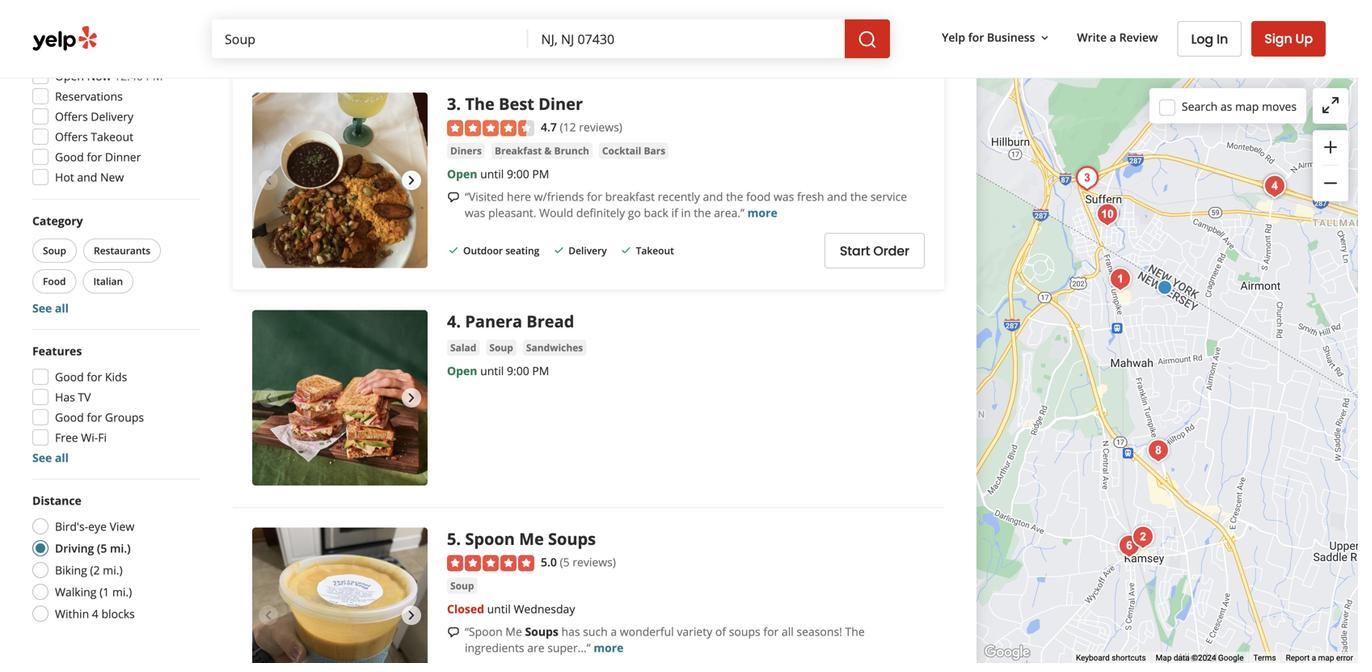 Task type: locate. For each thing, give the bounding box(es) containing it.
1 vertical spatial mi.)
[[103, 562, 123, 578]]

9:00 for bread
[[507, 363, 529, 378]]

. left spoon on the left bottom
[[456, 527, 461, 550]]

until up "spoon me soups
[[487, 601, 511, 617]]

1 see from the top
[[32, 300, 52, 316]]

are
[[527, 640, 545, 656]]

0 vertical spatial open until 9:00 pm
[[447, 166, 549, 182]]

open for 4
[[447, 363, 477, 378]]

mi.) down view
[[110, 541, 131, 556]]

for inside suggested group
[[87, 149, 102, 165]]

16 checkmark v2 image for takeout
[[620, 244, 633, 257]]

see inside the category group
[[32, 300, 52, 316]]

1 vertical spatial until
[[480, 363, 504, 378]]

delivery inside suggested group
[[91, 109, 133, 124]]

. up 'salad'
[[456, 310, 461, 332]]

good up the free at the left of the page
[[55, 410, 84, 425]]

salad link
[[447, 339, 480, 356]]

0 vertical spatial map
[[1235, 98, 1259, 114]]

now
[[87, 68, 111, 84]]

0 vertical spatial the
[[465, 92, 495, 115]]

see all down food button at the left top of page
[[32, 300, 69, 316]]

mi.) right (1
[[112, 584, 132, 600]]

search as map moves
[[1182, 98, 1297, 114]]

2 see all from the top
[[32, 450, 69, 465]]

next image left closed at the bottom left of page
[[402, 605, 421, 625]]

none field things to do, nail salons, plumbers
[[212, 19, 528, 58]]

1 horizontal spatial more
[[748, 205, 778, 221]]

salad button
[[447, 339, 480, 356]]

pm for 3 . the best diner
[[532, 166, 549, 182]]

2 previous image from the top
[[259, 605, 278, 625]]

2 vertical spatial good
[[55, 410, 84, 425]]

for right soups
[[764, 624, 779, 639]]

"spoon
[[465, 624, 503, 639]]

0 vertical spatial mi.)
[[110, 541, 131, 556]]

2 outdoor seating from the top
[[463, 244, 540, 257]]

1 vertical spatial a
[[611, 624, 617, 639]]

0 horizontal spatial soup button
[[32, 239, 77, 263]]

1 vertical spatial the
[[845, 624, 865, 639]]

reviews) right 5.0
[[573, 554, 616, 569]]

seasons!
[[797, 624, 842, 639]]

0 vertical spatial open
[[55, 68, 84, 84]]

next image for 5 . spoon me soups
[[402, 605, 421, 625]]

1 horizontal spatial a
[[1110, 30, 1117, 45]]

1 vertical spatial more link
[[594, 640, 624, 656]]

1 outdoor seating from the top
[[463, 19, 540, 32]]

soup link up closed at the bottom left of page
[[447, 578, 477, 594]]

the up 4.7 star rating image
[[465, 92, 495, 115]]

1 vertical spatial see all
[[32, 450, 69, 465]]

1 horizontal spatial and
[[703, 189, 723, 204]]

2 . from the top
[[456, 310, 461, 332]]

all inside the category group
[[55, 300, 69, 316]]

see all inside the features group
[[32, 450, 69, 465]]

sandwiches
[[526, 341, 583, 354]]

0 horizontal spatial more link
[[594, 640, 624, 656]]

1 vertical spatial good
[[55, 369, 84, 384]]

4.7 (12 reviews)
[[541, 119, 623, 134]]

1 vertical spatial all
[[55, 450, 69, 465]]

until for panera
[[480, 363, 504, 378]]

0 vertical spatial next image
[[402, 170, 421, 190]]

2 next image from the top
[[402, 605, 421, 625]]

1 horizontal spatial soup link
[[486, 339, 517, 356]]

1 vertical spatial see all button
[[32, 450, 69, 465]]

see all inside the category group
[[32, 300, 69, 316]]

see all button down food button at the left top of page
[[32, 300, 69, 316]]

9:00 up here
[[507, 166, 529, 182]]

of
[[715, 624, 726, 639]]

takeout inside suggested group
[[91, 129, 133, 144]]

soup button
[[32, 239, 77, 263], [486, 339, 517, 356], [447, 578, 477, 594]]

4 up 'salad'
[[447, 310, 456, 332]]

16 checkmark v2 image down 16 speech v2 image
[[447, 244, 460, 257]]

2 none field from the left
[[528, 19, 845, 58]]

bread
[[527, 310, 574, 332]]

for left kids
[[87, 369, 102, 384]]

open now 12:40 pm
[[55, 68, 163, 84]]

next image left "visited
[[402, 170, 421, 190]]

address, neighborhood, city, state or zip text field
[[528, 19, 845, 58]]

1 see all button from the top
[[32, 300, 69, 316]]

soup button for the right "soup" link
[[486, 339, 517, 356]]

all inside the features group
[[55, 450, 69, 465]]

search
[[1182, 98, 1218, 114]]

(5 right 5.0
[[560, 554, 570, 569]]

1 vertical spatial 9:00
[[507, 363, 529, 378]]

map for moves
[[1235, 98, 1259, 114]]

1 vertical spatial was
[[465, 205, 485, 221]]

0 vertical spatial see all button
[[32, 300, 69, 316]]

0 vertical spatial soup
[[43, 244, 66, 257]]

2 horizontal spatial a
[[1312, 653, 1316, 663]]

suggested group
[[27, 42, 201, 190]]

0 vertical spatial offers
[[55, 109, 88, 124]]

1 slideshow element from the top
[[252, 92, 428, 268]]

pm right 12:40 in the left of the page
[[146, 68, 163, 84]]

for
[[968, 30, 984, 45], [87, 149, 102, 165], [587, 189, 602, 204], [87, 369, 102, 384], [87, 410, 102, 425], [764, 624, 779, 639]]

1 vertical spatial reviews)
[[573, 554, 616, 569]]

0 horizontal spatial and
[[77, 169, 97, 185]]

outdoor seating up '3 . the best diner'
[[463, 19, 540, 32]]

such
[[583, 624, 608, 639]]

map left 'error'
[[1318, 653, 1334, 663]]

write
[[1077, 30, 1107, 45]]

pm down 'breakfast & brunch' 'link' on the top of page
[[532, 166, 549, 182]]

2 vertical spatial mi.)
[[112, 584, 132, 600]]

suggested
[[32, 42, 90, 58]]

1 good from the top
[[55, 149, 84, 165]]

1 open until 9:00 pm from the top
[[447, 166, 549, 182]]

good for good for kids
[[55, 369, 84, 384]]

me up 5.0
[[519, 527, 544, 550]]

driving
[[55, 541, 94, 556]]

restaurants
[[94, 244, 150, 257]]

and inside suggested group
[[77, 169, 97, 185]]

3 slideshow element from the top
[[252, 527, 428, 663]]

soup down panera
[[489, 341, 513, 354]]

1 vertical spatial pm
[[532, 166, 549, 182]]

1 vertical spatial .
[[456, 310, 461, 332]]

1 vertical spatial takeout
[[91, 129, 133, 144]]

seating left 16 checkmark v2 icon
[[506, 244, 540, 257]]

2 vertical spatial all
[[782, 624, 794, 639]]

2 vertical spatial pm
[[532, 363, 549, 378]]

me down closed until wednesday
[[506, 624, 522, 639]]

for inside has such a wonderful variety of soups for all seasons! the ingredients are super..."
[[764, 624, 779, 639]]

reviews) up cocktail
[[579, 119, 623, 134]]

features
[[32, 343, 82, 359]]

for up definitely
[[587, 189, 602, 204]]

5 star rating image
[[447, 555, 534, 571]]

0 horizontal spatial takeout
[[91, 129, 133, 144]]

0 vertical spatial previous image
[[259, 170, 278, 190]]

order
[[874, 242, 910, 260]]

until for the
[[480, 166, 504, 182]]

diners button
[[447, 143, 485, 159]]

breakfast & brunch link
[[492, 143, 593, 159]]

0 vertical spatial see
[[32, 300, 52, 316]]

good up the hot
[[55, 149, 84, 165]]

more for right more link
[[748, 205, 778, 221]]

2 vertical spatial .
[[456, 527, 461, 550]]

breakfast
[[495, 144, 542, 157]]

2 vertical spatial open
[[447, 363, 477, 378]]

seating
[[506, 19, 540, 32], [506, 244, 540, 257]]

1 9:00 from the top
[[507, 166, 529, 182]]

sandwiches button
[[523, 339, 586, 356]]

1 outdoor from the top
[[463, 19, 503, 32]]

9:00
[[507, 166, 529, 182], [507, 363, 529, 378]]

1 vertical spatial see
[[32, 450, 52, 465]]

1 vertical spatial map
[[1318, 653, 1334, 663]]

2 16 checkmark v2 image from the left
[[620, 244, 633, 257]]

things to do, nail salons, plumbers text field
[[212, 19, 528, 58]]

16 checkmark v2 image
[[552, 244, 565, 257]]

delivery right 16 checkmark v2 icon
[[569, 244, 607, 257]]

0 horizontal spatial map
[[1235, 98, 1259, 114]]

group
[[1313, 130, 1349, 201]]

good for good for dinner
[[55, 149, 84, 165]]

3 . from the top
[[456, 527, 461, 550]]

1 vertical spatial open until 9:00 pm
[[447, 363, 549, 378]]

1 offers from the top
[[55, 109, 88, 124]]

until down panera
[[480, 363, 504, 378]]

log in link
[[1178, 21, 1242, 57]]

more
[[748, 205, 778, 221], [594, 640, 624, 656]]

map for error
[[1318, 653, 1334, 663]]

0 vertical spatial 4
[[447, 310, 456, 332]]

2 open until 9:00 pm from the top
[[447, 363, 549, 378]]

see all button down the free at the left of the page
[[32, 450, 69, 465]]

see all button inside the features group
[[32, 450, 69, 465]]

if
[[672, 205, 678, 221]]

0 vertical spatial reviews)
[[579, 119, 623, 134]]

open until 9:00 pm down salad link at the bottom of page
[[447, 363, 549, 378]]

closed
[[447, 601, 484, 617]]

see all for category
[[32, 300, 69, 316]]

16 checkmark v2 image down go
[[620, 244, 633, 257]]

1 horizontal spatial was
[[774, 189, 794, 204]]

None field
[[212, 19, 528, 58], [528, 19, 845, 58]]

the left service
[[850, 189, 868, 204]]

see all down the free at the left of the page
[[32, 450, 69, 465]]

see all for features
[[32, 450, 69, 465]]

5
[[447, 527, 456, 550]]

see down food button at the left top of page
[[32, 300, 52, 316]]

1 horizontal spatial map
[[1318, 653, 1334, 663]]

4 inside distance option group
[[92, 606, 98, 621]]

cocktail bars
[[602, 144, 666, 157]]

and right fresh at the right top of page
[[827, 189, 848, 204]]

a for report
[[1312, 653, 1316, 663]]

0 vertical spatial takeout
[[569, 19, 607, 32]]

all down food button at the left top of page
[[55, 300, 69, 316]]

was
[[774, 189, 794, 204], [465, 205, 485, 221]]

for for business
[[968, 30, 984, 45]]

more down "such"
[[594, 640, 624, 656]]

category group
[[29, 213, 201, 316]]

previous image
[[259, 388, 278, 407]]

0 horizontal spatial delivery
[[91, 109, 133, 124]]

good inside suggested group
[[55, 149, 84, 165]]

1 vertical spatial slideshow element
[[252, 310, 428, 485]]

shortcuts
[[1112, 653, 1146, 663]]

soup
[[43, 244, 66, 257], [489, 341, 513, 354], [450, 579, 474, 592]]

a inside has such a wonderful variety of soups for all seasons! the ingredients are super..."
[[611, 624, 617, 639]]

kids
[[105, 369, 127, 384]]

2 horizontal spatial and
[[827, 189, 848, 204]]

soup button down panera
[[486, 339, 517, 356]]

0 horizontal spatial soup
[[43, 244, 66, 257]]

5 . spoon me soups
[[447, 527, 596, 550]]

1 horizontal spatial soup button
[[447, 578, 477, 594]]

0 vertical spatial more link
[[748, 205, 778, 221]]

map
[[1156, 653, 1172, 663]]

16 chevron down v2 image
[[1039, 31, 1051, 44]]

review
[[1119, 30, 1158, 45]]

. up 4.7 star rating image
[[456, 92, 461, 115]]

16 checkmark v2 image
[[447, 244, 460, 257], [620, 244, 633, 257]]

open inside suggested group
[[55, 68, 84, 84]]

2 offers from the top
[[55, 129, 88, 144]]

2 vertical spatial a
[[1312, 653, 1316, 663]]

0 vertical spatial .
[[456, 92, 461, 115]]

2 vertical spatial soup
[[450, 579, 474, 592]]

soup link down panera
[[486, 339, 517, 356]]

good up has tv at the bottom
[[55, 369, 84, 384]]

(5 down the eye
[[97, 541, 107, 556]]

1 vertical spatial 4
[[92, 606, 98, 621]]

more link down the food
[[748, 205, 778, 221]]

1 vertical spatial previous image
[[259, 605, 278, 625]]

outdoor seating
[[463, 19, 540, 32], [463, 244, 540, 257]]

0 vertical spatial 9:00
[[507, 166, 529, 182]]

google image
[[981, 642, 1034, 663]]

16 speech v2 image
[[447, 626, 460, 639]]

reviews) for diner
[[579, 119, 623, 134]]

1 horizontal spatial soup
[[450, 579, 474, 592]]

biking
[[55, 562, 87, 578]]

4
[[447, 310, 456, 332], [92, 606, 98, 621]]

the best diner image
[[1071, 162, 1104, 194]]

mi.) for biking (2 mi.)
[[103, 562, 123, 578]]

0 vertical spatial pm
[[146, 68, 163, 84]]

2 see from the top
[[32, 450, 52, 465]]

fresh
[[797, 189, 824, 204]]

more link down "such"
[[594, 640, 624, 656]]

seating up the best diner link
[[506, 19, 540, 32]]

has such a wonderful variety of soups for all seasons! the ingredients are super..."
[[465, 624, 865, 656]]

0 horizontal spatial 16 checkmark v2 image
[[447, 244, 460, 257]]

the up "area.""
[[726, 189, 743, 204]]

the right in
[[694, 205, 711, 221]]

outdoor seating down pleasant.
[[463, 244, 540, 257]]

soup down category
[[43, 244, 66, 257]]

in
[[1217, 30, 1228, 48]]

offers down offers delivery
[[55, 129, 88, 144]]

1 horizontal spatial 16 checkmark v2 image
[[620, 244, 633, 257]]

3 good from the top
[[55, 410, 84, 425]]

a right report
[[1312, 653, 1316, 663]]

none field "address, neighborhood, city, state or zip"
[[528, 19, 845, 58]]

map right as
[[1235, 98, 1259, 114]]

la gondola pizzeria image
[[1142, 435, 1175, 467]]

soup button up closed at the bottom left of page
[[447, 578, 477, 594]]

0 horizontal spatial the
[[465, 92, 495, 115]]

0 vertical spatial good
[[55, 149, 84, 165]]

0 vertical spatial soup button
[[32, 239, 77, 263]]

slideshow element for 5
[[252, 527, 428, 663]]

diners link
[[447, 143, 485, 159]]

all
[[55, 300, 69, 316], [55, 450, 69, 465], [782, 624, 794, 639]]

a right write
[[1110, 30, 1117, 45]]

2 9:00 from the top
[[507, 363, 529, 378]]

0 vertical spatial all
[[55, 300, 69, 316]]

1 vertical spatial soup link
[[447, 578, 477, 594]]

panera bread image
[[1259, 170, 1291, 203]]

(5 inside distance option group
[[97, 541, 107, 556]]

1 horizontal spatial the
[[845, 624, 865, 639]]

1 next image from the top
[[402, 170, 421, 190]]

offers down reservations
[[55, 109, 88, 124]]

for right yelp
[[968, 30, 984, 45]]

0 vertical spatial see all
[[32, 300, 69, 316]]

1 vertical spatial open
[[447, 166, 477, 182]]

see up distance
[[32, 450, 52, 465]]

for for groups
[[87, 410, 102, 425]]

expand map image
[[1321, 95, 1341, 115]]

slideshow element
[[252, 92, 428, 268], [252, 310, 428, 485], [252, 527, 428, 663]]

the best diner link
[[465, 92, 583, 115]]

mi.)
[[110, 541, 131, 556], [103, 562, 123, 578], [112, 584, 132, 600]]

see inside the features group
[[32, 450, 52, 465]]

see for features
[[32, 450, 52, 465]]

previous image
[[259, 170, 278, 190], [259, 605, 278, 625]]

good
[[55, 149, 84, 165], [55, 369, 84, 384], [55, 410, 84, 425]]

1 16 checkmark v2 image from the left
[[447, 244, 460, 257]]

2 good from the top
[[55, 369, 84, 384]]

panera bread link
[[465, 310, 574, 332]]

open down suggested
[[55, 68, 84, 84]]

2 horizontal spatial soup button
[[486, 339, 517, 356]]

0 vertical spatial until
[[480, 166, 504, 182]]

2 horizontal spatial the
[[850, 189, 868, 204]]

and right the hot
[[77, 169, 97, 185]]

1 . from the top
[[456, 92, 461, 115]]

was down "visited
[[465, 205, 485, 221]]

a right "such"
[[611, 624, 617, 639]]

16 checkmark v2 image for outdoor seating
[[447, 244, 460, 257]]

open down salad link at the bottom of page
[[447, 363, 477, 378]]

terms link
[[1254, 653, 1276, 663]]

for down offers takeout
[[87, 149, 102, 165]]

for inside "visited here w/friends for breakfast recently and the food was fresh and the service was pleasant. would definitely go back if in the area."
[[587, 189, 602, 204]]

4 down walking (1 mi.)
[[92, 606, 98, 621]]

1 none field from the left
[[212, 19, 528, 58]]

all down the free at the left of the page
[[55, 450, 69, 465]]

2 seating from the top
[[506, 244, 540, 257]]

0 vertical spatial outdoor
[[463, 19, 503, 32]]

and up "area.""
[[703, 189, 723, 204]]

1 horizontal spatial takeout
[[569, 19, 607, 32]]

0 vertical spatial seating
[[506, 19, 540, 32]]

4.7
[[541, 119, 557, 134]]

error
[[1336, 653, 1354, 663]]

for inside button
[[968, 30, 984, 45]]

1 previous image from the top
[[259, 170, 278, 190]]

pm down sandwiches link
[[532, 363, 549, 378]]

next image
[[402, 170, 421, 190], [402, 605, 421, 625]]

see all button for category
[[32, 300, 69, 316]]

0 vertical spatial slideshow element
[[252, 92, 428, 268]]

breakfast
[[605, 189, 655, 204]]

would
[[539, 205, 573, 221]]

search image
[[858, 30, 877, 49]]

has
[[55, 389, 75, 405]]

soup up closed at the bottom left of page
[[450, 579, 474, 592]]

brunch
[[554, 144, 589, 157]]

definitely
[[576, 205, 625, 221]]

until up "visited
[[480, 166, 504, 182]]

0 horizontal spatial was
[[465, 205, 485, 221]]

None search field
[[212, 19, 890, 58]]

more down the food
[[748, 205, 778, 221]]

recently
[[658, 189, 700, 204]]

soups up 5.0 (5 reviews)
[[548, 527, 596, 550]]

open down diners link at the left top
[[447, 166, 477, 182]]

yelp for business
[[942, 30, 1035, 45]]

offers for offers delivery
[[55, 109, 88, 124]]

1 see all from the top
[[32, 300, 69, 316]]

9:00 down sandwiches link
[[507, 363, 529, 378]]

delivery up offers takeout
[[91, 109, 133, 124]]

google
[[1218, 653, 1244, 663]]

until for spoon
[[487, 601, 511, 617]]

was right the food
[[774, 189, 794, 204]]

1 vertical spatial offers
[[55, 129, 88, 144]]

new
[[100, 169, 124, 185]]

(5
[[97, 541, 107, 556], [560, 554, 570, 569]]

offers
[[55, 109, 88, 124], [55, 129, 88, 144]]

1 vertical spatial more
[[594, 640, 624, 656]]

1 vertical spatial outdoor seating
[[463, 244, 540, 257]]

food
[[746, 189, 771, 204]]

good for groups
[[55, 410, 144, 425]]

the
[[465, 92, 495, 115], [845, 624, 865, 639]]

0 horizontal spatial a
[[611, 624, 617, 639]]

0 vertical spatial outdoor seating
[[463, 19, 540, 32]]

5.0 (5 reviews)
[[541, 554, 616, 569]]

1 horizontal spatial (5
[[560, 554, 570, 569]]

see all button
[[32, 300, 69, 316], [32, 450, 69, 465]]

1 vertical spatial soup
[[489, 341, 513, 354]]

the inside has such a wonderful variety of soups for all seasons! the ingredients are super..."
[[845, 624, 865, 639]]

soup button down category
[[32, 239, 77, 263]]

2 vertical spatial soup button
[[447, 578, 477, 594]]

all left seasons!
[[782, 624, 794, 639]]

soups
[[548, 527, 596, 550], [525, 624, 559, 639]]

open until 9:00 pm up "visited
[[447, 166, 549, 182]]

soups up are in the left of the page
[[525, 624, 559, 639]]

2 see all button from the top
[[32, 450, 69, 465]]

soup inside the category group
[[43, 244, 66, 257]]

for up "wi-"
[[87, 410, 102, 425]]

0 horizontal spatial more
[[594, 640, 624, 656]]

1 vertical spatial outdoor
[[463, 244, 503, 257]]

4 . panera bread
[[447, 310, 574, 332]]

mi.) right (2 at the left of page
[[103, 562, 123, 578]]

9:00 for best
[[507, 166, 529, 182]]

the right seasons!
[[845, 624, 865, 639]]

takeout
[[569, 19, 607, 32], [91, 129, 133, 144], [636, 244, 674, 257]]



Task type: describe. For each thing, give the bounding box(es) containing it.
1 seating from the top
[[506, 19, 540, 32]]

bird's-
[[55, 519, 88, 534]]

b-balls meatballs image
[[1092, 198, 1124, 231]]

cocktail bars button
[[599, 143, 669, 159]]

diner
[[539, 92, 583, 115]]

for for dinner
[[87, 149, 102, 165]]

sign
[[1265, 30, 1293, 48]]

open for 3
[[447, 166, 477, 182]]

start order
[[840, 242, 910, 260]]

log in
[[1191, 30, 1228, 48]]

breakfast & brunch button
[[492, 143, 593, 159]]

zoom out image
[[1321, 173, 1341, 193]]

hot and new
[[55, 169, 124, 185]]

previous image for 3
[[259, 170, 278, 190]]

hot
[[55, 169, 74, 185]]

soup for left "soup" link
[[450, 579, 474, 592]]

features group
[[27, 343, 201, 466]]

all for category
[[55, 300, 69, 316]]

panera bread image
[[1259, 170, 1291, 203]]

sign up link
[[1252, 21, 1326, 57]]

breakfast & brunch
[[495, 144, 589, 157]]

map data ©2024 google
[[1156, 653, 1244, 663]]

3
[[447, 92, 456, 115]]

1 horizontal spatial 4
[[447, 310, 456, 332]]

tv
[[78, 389, 91, 405]]

16 speech v2 image
[[447, 191, 460, 204]]

soup for the right "soup" link
[[489, 341, 513, 354]]

for for kids
[[87, 369, 102, 384]]

4.7 star rating image
[[447, 120, 534, 136]]

&
[[544, 144, 552, 157]]

offers delivery
[[55, 109, 133, 124]]

more for the bottom more link
[[594, 640, 624, 656]]

(1
[[100, 584, 109, 600]]

0 vertical spatial was
[[774, 189, 794, 204]]

good for good for groups
[[55, 410, 84, 425]]

simply green cafe image
[[1127, 521, 1159, 553]]

all for features
[[55, 450, 69, 465]]

1 horizontal spatial more link
[[748, 205, 778, 221]]

terms
[[1254, 653, 1276, 663]]

has
[[562, 624, 580, 639]]

offers for offers takeout
[[55, 129, 88, 144]]

open until 9:00 pm for the
[[447, 166, 549, 182]]

(12
[[560, 119, 576, 134]]

"visited
[[465, 189, 504, 204]]

cocktail bars link
[[599, 143, 669, 159]]

slideshow element for 3
[[252, 92, 428, 268]]

1 vertical spatial soups
[[525, 624, 559, 639]]

wednesday
[[514, 601, 575, 617]]

prime no 7 image
[[1104, 263, 1137, 296]]

blocks
[[101, 606, 135, 621]]

see for category
[[32, 300, 52, 316]]

open until 9:00 pm for panera
[[447, 363, 549, 378]]

italian button
[[83, 269, 134, 294]]

as
[[1221, 98, 1232, 114]]

gao thai kitchen image
[[1113, 530, 1146, 562]]

soups
[[729, 624, 761, 639]]

report a map error link
[[1286, 653, 1354, 663]]

wi-
[[81, 430, 98, 445]]

next image
[[402, 388, 421, 407]]

service
[[871, 189, 907, 204]]

zoom in image
[[1321, 137, 1341, 157]]

1 vertical spatial me
[[506, 624, 522, 639]]

pm inside suggested group
[[146, 68, 163, 84]]

start
[[840, 242, 870, 260]]

walking
[[55, 584, 97, 600]]

soup button for left "soup" link
[[447, 578, 477, 594]]

a for write
[[1110, 30, 1117, 45]]

next image for 3 . the best diner
[[402, 170, 421, 190]]

(2
[[90, 562, 100, 578]]

2 outdoor from the top
[[463, 244, 503, 257]]

yelp for business button
[[936, 23, 1058, 52]]

italian
[[93, 275, 123, 288]]

back
[[644, 205, 669, 221]]

1 vertical spatial delivery
[[569, 244, 607, 257]]

2 slideshow element from the top
[[252, 310, 428, 485]]

3 . the best diner
[[447, 92, 583, 115]]

mi.) for walking (1 mi.)
[[112, 584, 132, 600]]

data
[[1174, 653, 1190, 663]]

walking (1 mi.)
[[55, 584, 132, 600]]

biking (2 mi.)
[[55, 562, 123, 578]]

log
[[1191, 30, 1214, 48]]

dinner
[[105, 149, 141, 165]]

food button
[[32, 269, 76, 294]]

write a review
[[1077, 30, 1158, 45]]

ingredients
[[465, 640, 524, 656]]

distance option group
[[27, 492, 201, 627]]

mi.) for driving (5 mi.)
[[110, 541, 131, 556]]

business
[[987, 30, 1035, 45]]

bird's-eye view
[[55, 519, 134, 534]]

write a review link
[[1071, 23, 1165, 52]]

"visited here w/friends for breakfast recently and the food was fresh and the service was pleasant. would definitely go back if in the area."
[[465, 189, 907, 221]]

driving (5 mi.)
[[55, 541, 131, 556]]

bars
[[644, 144, 666, 157]]

start order link
[[825, 233, 925, 269]]

previous image for 5
[[259, 605, 278, 625]]

. for 5
[[456, 527, 461, 550]]

"spoon me soups
[[465, 624, 559, 639]]

up
[[1296, 30, 1313, 48]]

cocktail
[[602, 144, 641, 157]]

salad
[[450, 341, 477, 354]]

(5 for 5.0
[[560, 554, 570, 569]]

free
[[55, 430, 78, 445]]

closed until wednesday
[[447, 601, 575, 617]]

has tv
[[55, 389, 91, 405]]

keyboard shortcuts
[[1076, 653, 1146, 663]]

moves
[[1262, 98, 1297, 114]]

reservations
[[55, 89, 123, 104]]

reviews) for soups
[[573, 554, 616, 569]]

0 vertical spatial soups
[[548, 527, 596, 550]]

variety
[[677, 624, 713, 639]]

(5 for driving
[[97, 541, 107, 556]]

map region
[[962, 7, 1358, 663]]

pm for 4 . panera bread
[[532, 363, 549, 378]]

2 vertical spatial takeout
[[636, 244, 674, 257]]

all inside has such a wonderful variety of soups for all seasons! the ingredients are super..."
[[782, 624, 794, 639]]

1 horizontal spatial the
[[726, 189, 743, 204]]

food
[[43, 275, 66, 288]]

category
[[32, 213, 83, 228]]

. for 4
[[456, 310, 461, 332]]

0 horizontal spatial the
[[694, 205, 711, 221]]

distance
[[32, 493, 82, 508]]

within 4 blocks
[[55, 606, 135, 621]]

diners
[[450, 144, 482, 157]]

view
[[110, 519, 134, 534]]

0 horizontal spatial soup link
[[447, 578, 477, 594]]

spoon
[[465, 527, 515, 550]]

see all button for features
[[32, 450, 69, 465]]

here
[[507, 189, 531, 204]]

0 vertical spatial me
[[519, 527, 544, 550]]

. for 3
[[456, 92, 461, 115]]

wonderful
[[620, 624, 674, 639]]



Task type: vqa. For each thing, say whether or not it's contained in the screenshot.
bottom See all
yes



